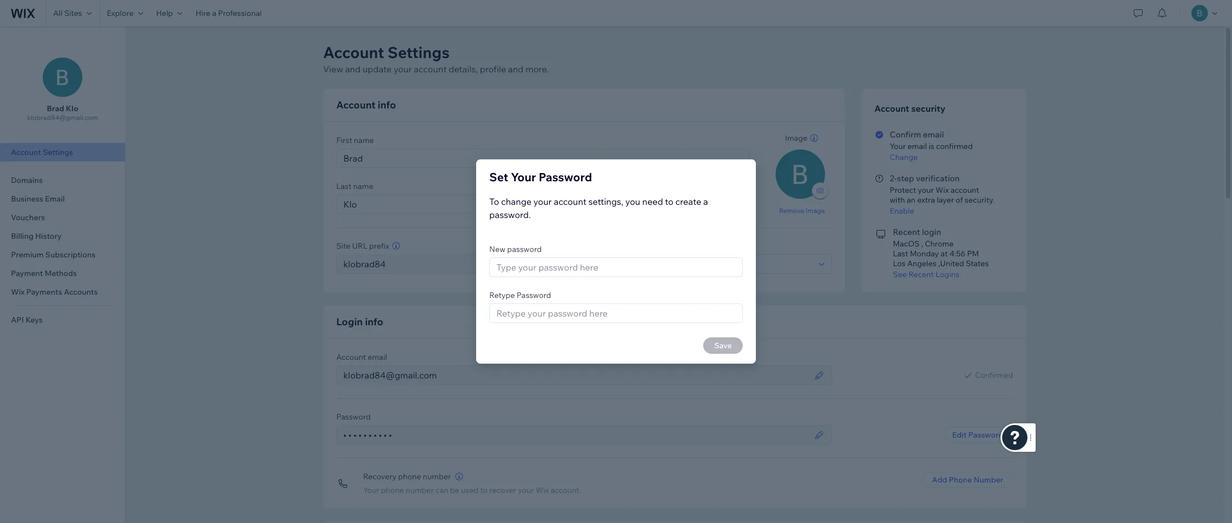 Task type: describe. For each thing, give the bounding box(es) containing it.
payment
[[11, 269, 43, 279]]

account for account email
[[336, 353, 366, 363]]

recovery phone number
[[363, 472, 451, 482]]

can
[[435, 486, 448, 496]]

professional
[[218, 8, 262, 18]]

remove
[[779, 207, 804, 215]]

1 horizontal spatial your
[[511, 170, 536, 184]]

to
[[489, 196, 499, 207]]

details,
[[449, 64, 478, 75]]

add phone number
[[932, 476, 1003, 486]]

0 vertical spatial image
[[785, 133, 808, 143]]

a inside hire a professional link
[[212, 8, 216, 18]]

password.
[[489, 210, 531, 221]]

hire
[[196, 8, 210, 18]]

enable
[[890, 206, 914, 216]]

account for account info
[[336, 99, 376, 111]]

layer
[[937, 195, 954, 205]]

Email address text field
[[340, 366, 811, 385]]

number for your
[[406, 486, 434, 496]]

recover
[[489, 486, 516, 496]]

new
[[489, 245, 506, 255]]

wix inside sidebar element
[[11, 287, 25, 297]]

create
[[675, 196, 701, 207]]

confirm
[[890, 129, 921, 140]]

set
[[489, 170, 508, 184]]

profile
[[480, 64, 506, 75]]

url
[[352, 241, 367, 251]]

change
[[501, 196, 532, 207]]

retype
[[489, 291, 515, 301]]

explore
[[107, 8, 134, 18]]

account email
[[336, 353, 387, 363]]

last inside recent login macos , chrome last monday at 4:56 pm los angeles ,united states see recent logins
[[893, 249, 908, 259]]

your right recover
[[518, 486, 534, 496]]

billing history link
[[0, 227, 125, 246]]

add phone number button
[[922, 472, 1013, 489]]

update
[[363, 64, 392, 75]]

billing history
[[11, 232, 62, 241]]

wix payments accounts link
[[0, 283, 125, 302]]

2 vertical spatial wix
[[536, 486, 549, 496]]

add
[[932, 476, 947, 486]]

used
[[461, 486, 479, 496]]

sites
[[64, 8, 82, 18]]

step
[[897, 173, 914, 184]]

1 vertical spatial email
[[908, 142, 927, 151]]

los
[[893, 259, 906, 269]]

your inside account settings view and update your account details, profile and more.
[[394, 64, 412, 75]]

first name
[[336, 136, 374, 145]]

sidebar element
[[0, 26, 126, 524]]

your inside 2-step verification protect your wix account with an extra layer of security. enable
[[918, 185, 934, 195]]

settings for account settings view and update your account details, profile and more.
[[388, 43, 450, 62]]

settings,
[[588, 196, 623, 207]]

api keys
[[11, 315, 43, 325]]

premium subscriptions link
[[0, 246, 125, 264]]

see recent logins button
[[893, 270, 1013, 280]]

number
[[974, 476, 1003, 486]]

keys
[[26, 315, 43, 325]]

brad klo klobrad84@gmail.com
[[27, 104, 98, 122]]

confirmed
[[936, 142, 973, 151]]

enable button
[[890, 206, 1012, 216]]

0 horizontal spatial last
[[336, 182, 352, 191]]

prefix
[[369, 241, 389, 251]]

more.
[[526, 64, 549, 75]]

help button
[[150, 0, 189, 26]]

password
[[507, 245, 542, 255]]

email for account
[[368, 353, 387, 363]]

phone
[[949, 476, 972, 486]]

all sites
[[53, 8, 82, 18]]

your inside to change your account settings, you need to create a password.
[[534, 196, 552, 207]]

remove image button
[[779, 206, 825, 216]]

1 vertical spatial recent
[[909, 270, 934, 280]]

account for account settings
[[11, 148, 41, 157]]

info for login info
[[365, 316, 383, 329]]

an
[[907, 195, 915, 205]]

api
[[11, 315, 24, 325]]

klobrad84@gmail.com
[[27, 114, 98, 122]]

macos
[[893, 239, 920, 249]]

email
[[45, 194, 65, 204]]

account settings
[[11, 148, 73, 157]]

states
[[966, 259, 989, 269]]

a inside to change your account settings, you need to create a password.
[[703, 196, 708, 207]]

hire a professional link
[[189, 0, 268, 26]]

settings for account settings
[[43, 148, 73, 157]]

Retype your password here password field
[[493, 304, 739, 323]]

is
[[929, 142, 934, 151]]

methods
[[45, 269, 77, 279]]

last name
[[336, 182, 373, 191]]

2 vertical spatial your
[[363, 486, 379, 496]]

,
[[921, 239, 923, 249]]

Type your password here password field
[[493, 258, 739, 277]]

retype password
[[489, 291, 551, 301]]

edit password button
[[942, 427, 1013, 444]]

confirm email your email is confirmed change
[[890, 129, 973, 162]]

business email
[[11, 194, 65, 204]]

hire a professional
[[196, 8, 262, 18]]

phone for recovery
[[398, 472, 421, 482]]

wix payments accounts
[[11, 287, 98, 297]]

login
[[336, 316, 363, 329]]

extra
[[917, 195, 935, 205]]

need
[[642, 196, 663, 207]]

edit password
[[952, 431, 1003, 441]]

account for step
[[951, 185, 979, 195]]

you
[[625, 196, 640, 207]]



Task type: locate. For each thing, give the bounding box(es) containing it.
see
[[893, 270, 907, 280]]

your right update
[[394, 64, 412, 75]]

login
[[922, 227, 941, 238]]

change button
[[890, 153, 1012, 162]]

2 and from the left
[[508, 64, 524, 75]]

email
[[923, 129, 944, 140], [908, 142, 927, 151], [368, 353, 387, 363]]

number
[[423, 472, 451, 482], [406, 486, 434, 496]]

account up the first name on the top left of the page
[[336, 99, 376, 111]]

your down verification at the top of the page
[[918, 185, 934, 195]]

your
[[890, 142, 906, 151], [511, 170, 536, 184], [363, 486, 379, 496]]

2-
[[890, 173, 897, 184]]

1 vertical spatial wix
[[11, 287, 25, 297]]

1 horizontal spatial a
[[703, 196, 708, 207]]

your down set your password
[[534, 196, 552, 207]]

account for settings
[[414, 64, 447, 75]]

account
[[323, 43, 384, 62], [336, 99, 376, 111], [874, 103, 909, 114], [11, 148, 41, 157], [336, 353, 366, 363]]

2 horizontal spatial your
[[890, 142, 906, 151]]

last down first
[[336, 182, 352, 191]]

your up 'change'
[[890, 142, 906, 151]]

0 vertical spatial recent
[[893, 227, 920, 238]]

number for recovery
[[423, 472, 451, 482]]

1 vertical spatial a
[[703, 196, 708, 207]]

payments
[[26, 287, 62, 297]]

new password
[[489, 245, 542, 255]]

to right used
[[480, 486, 488, 496]]

0 horizontal spatial account
[[414, 64, 447, 75]]

0 vertical spatial settings
[[388, 43, 450, 62]]

recent login macos , chrome last monday at 4:56 pm los angeles ,united states see recent logins
[[893, 227, 989, 280]]

settings up 'domains' link
[[43, 148, 73, 157]]

image inside button
[[806, 207, 825, 215]]

1 vertical spatial phone
[[381, 486, 404, 496]]

1 horizontal spatial and
[[508, 64, 524, 75]]

0 vertical spatial name
[[354, 136, 374, 145]]

2 horizontal spatial wix
[[936, 185, 949, 195]]

verification
[[916, 173, 960, 184]]

site
[[336, 241, 350, 251]]

wix left account.
[[536, 486, 549, 496]]

view
[[323, 64, 343, 75]]

security
[[911, 103, 945, 114]]

account settings view and update your account details, profile and more.
[[323, 43, 549, 75]]

Enter your first name. text field
[[340, 149, 746, 168]]

0 horizontal spatial a
[[212, 8, 216, 18]]

wix down payment
[[11, 287, 25, 297]]

name right first
[[354, 136, 374, 145]]

account for account security
[[874, 103, 909, 114]]

1 horizontal spatial to
[[665, 196, 674, 207]]

account up view
[[323, 43, 384, 62]]

to inside to change your account settings, you need to create a password.
[[665, 196, 674, 207]]

accounts
[[64, 287, 98, 297]]

account
[[414, 64, 447, 75], [951, 185, 979, 195], [554, 196, 587, 207]]

Enter your last name. text field
[[340, 195, 746, 214]]

monday
[[910, 249, 939, 259]]

history
[[35, 232, 62, 241]]

last
[[336, 182, 352, 191], [893, 249, 908, 259]]

a right hire
[[212, 8, 216, 18]]

info
[[378, 99, 396, 111], [365, 316, 383, 329]]

0 vertical spatial wix
[[936, 185, 949, 195]]

and right view
[[345, 64, 361, 75]]

api keys link
[[0, 311, 125, 330]]

klo
[[66, 104, 78, 114]]

None field
[[592, 255, 816, 274]]

domains
[[11, 176, 43, 185]]

name for first name
[[354, 136, 374, 145]]

your right set
[[511, 170, 536, 184]]

payment methods link
[[0, 264, 125, 283]]

subscriptions
[[45, 250, 95, 260]]

security.
[[965, 195, 995, 205]]

to change your account settings, you need to create a password.
[[489, 196, 708, 221]]

2 vertical spatial email
[[368, 353, 387, 363]]

help
[[156, 8, 173, 18]]

name down the first name on the top left of the page
[[353, 182, 373, 191]]

0 vertical spatial last
[[336, 182, 352, 191]]

0 horizontal spatial settings
[[43, 148, 73, 157]]

1 vertical spatial last
[[893, 249, 908, 259]]

4:56
[[950, 249, 965, 259]]

logins
[[936, 270, 959, 280]]

settings inside account settings view and update your account details, profile and more.
[[388, 43, 450, 62]]

1 vertical spatial info
[[365, 316, 383, 329]]

0 vertical spatial your
[[890, 142, 906, 151]]

wix
[[936, 185, 949, 195], [11, 287, 25, 297], [536, 486, 549, 496]]

email down login info
[[368, 353, 387, 363]]

1 horizontal spatial settings
[[388, 43, 450, 62]]

1 vertical spatial to
[[480, 486, 488, 496]]

vouchers
[[11, 213, 45, 223]]

recovery
[[363, 472, 396, 482]]

wix inside 2-step verification protect your wix account with an extra layer of security. enable
[[936, 185, 949, 195]]

info down update
[[378, 99, 396, 111]]

vouchers link
[[0, 208, 125, 227]]

set your password
[[489, 170, 592, 184]]

,united
[[938, 259, 964, 269]]

email up is
[[923, 129, 944, 140]]

settings inside sidebar element
[[43, 148, 73, 157]]

last up see
[[893, 249, 908, 259]]

0 vertical spatial to
[[665, 196, 674, 207]]

Choose an account name text field
[[340, 255, 552, 274]]

business
[[11, 194, 43, 204]]

account for account settings view and update your account details, profile and more.
[[323, 43, 384, 62]]

account down the login
[[336, 353, 366, 363]]

recent down angeles
[[909, 270, 934, 280]]

account inside sidebar element
[[11, 148, 41, 157]]

account settings link
[[0, 143, 125, 162]]

to right need
[[665, 196, 674, 207]]

1 vertical spatial name
[[353, 182, 373, 191]]

phone right recovery
[[398, 472, 421, 482]]

payment methods
[[11, 269, 77, 279]]

remove image
[[779, 207, 825, 215]]

at
[[941, 249, 948, 259]]

account info
[[336, 99, 396, 111]]

0 horizontal spatial and
[[345, 64, 361, 75]]

password
[[539, 170, 592, 184], [517, 291, 551, 301], [336, 413, 371, 422], [968, 431, 1003, 441]]

info right the login
[[365, 316, 383, 329]]

angeles
[[907, 259, 937, 269]]

site url prefix
[[336, 241, 389, 251]]

number up can at the left of the page
[[423, 472, 451, 482]]

account up confirm
[[874, 103, 909, 114]]

of
[[956, 195, 963, 205]]

1 and from the left
[[345, 64, 361, 75]]

2 vertical spatial account
[[554, 196, 587, 207]]

0 vertical spatial info
[[378, 99, 396, 111]]

account up enable 'button'
[[951, 185, 979, 195]]

recent
[[893, 227, 920, 238], [909, 270, 934, 280]]

domains link
[[0, 171, 125, 190]]

to
[[665, 196, 674, 207], [480, 486, 488, 496]]

your inside confirm email your email is confirmed change
[[890, 142, 906, 151]]

0 horizontal spatial to
[[480, 486, 488, 496]]

premium subscriptions
[[11, 250, 95, 260]]

0 horizontal spatial wix
[[11, 287, 25, 297]]

your down recovery
[[363, 486, 379, 496]]

0 vertical spatial a
[[212, 8, 216, 18]]

0 vertical spatial email
[[923, 129, 944, 140]]

and left more.
[[508, 64, 524, 75]]

account left details,
[[414, 64, 447, 75]]

None text field
[[340, 426, 811, 445]]

wix down verification at the top of the page
[[936, 185, 949, 195]]

1 vertical spatial your
[[511, 170, 536, 184]]

info for account info
[[378, 99, 396, 111]]

pm
[[967, 249, 979, 259]]

1 vertical spatial number
[[406, 486, 434, 496]]

account.
[[551, 486, 581, 496]]

edit
[[952, 431, 967, 441]]

2 horizontal spatial account
[[951, 185, 979, 195]]

1 horizontal spatial account
[[554, 196, 587, 207]]

0 vertical spatial account
[[414, 64, 447, 75]]

phone down recovery
[[381, 486, 404, 496]]

number down recovery phone number
[[406, 486, 434, 496]]

account inside 2-step verification protect your wix account with an extra layer of security. enable
[[951, 185, 979, 195]]

settings
[[388, 43, 450, 62], [43, 148, 73, 157]]

confirmed
[[975, 371, 1013, 381]]

account inside account settings view and update your account details, profile and more.
[[414, 64, 447, 75]]

2-step verification protect your wix account with an extra layer of security. enable
[[890, 173, 995, 216]]

account inside to change your account settings, you need to create a password.
[[554, 196, 587, 207]]

recent up macos
[[893, 227, 920, 238]]

email for confirm
[[923, 129, 944, 140]]

a right create
[[703, 196, 708, 207]]

account inside account settings view and update your account details, profile and more.
[[323, 43, 384, 62]]

account up domains
[[11, 148, 41, 157]]

all
[[53, 8, 62, 18]]

1 vertical spatial account
[[951, 185, 979, 195]]

1 vertical spatial image
[[806, 207, 825, 215]]

premium
[[11, 250, 44, 260]]

name for last name
[[353, 182, 373, 191]]

email left is
[[908, 142, 927, 151]]

0 vertical spatial phone
[[398, 472, 421, 482]]

login info
[[336, 316, 383, 329]]

1 vertical spatial settings
[[43, 148, 73, 157]]

account left settings, on the top of the page
[[554, 196, 587, 207]]

1 horizontal spatial wix
[[536, 486, 549, 496]]

settings up update
[[388, 43, 450, 62]]

with
[[890, 195, 905, 205]]

0 horizontal spatial your
[[363, 486, 379, 496]]

your phone number can be used to recover your wix account.
[[363, 486, 581, 496]]

1 horizontal spatial last
[[893, 249, 908, 259]]

0 vertical spatial number
[[423, 472, 451, 482]]

password inside button
[[968, 431, 1003, 441]]

phone for your
[[381, 486, 404, 496]]

change
[[890, 153, 918, 162]]



Task type: vqa. For each thing, say whether or not it's contained in the screenshot.
RETYPE YOUR PASSWORD HERE password field
yes



